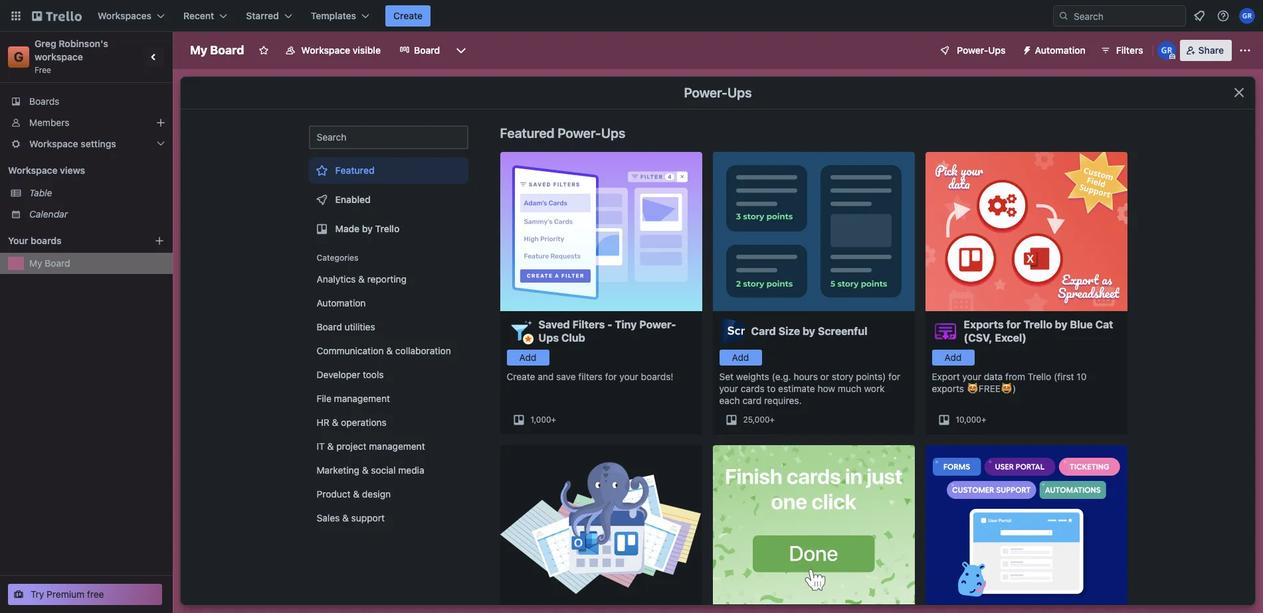 Task type: locate. For each thing, give the bounding box(es) containing it.
automation link
[[309, 293, 468, 314]]

1 horizontal spatial for
[[888, 371, 900, 383]]

& right hr
[[332, 417, 338, 429]]

your boards
[[8, 235, 62, 247]]

filters
[[1116, 45, 1143, 56], [573, 319, 605, 331]]

product & design
[[317, 489, 391, 500]]

try
[[31, 589, 44, 601]]

& for sales
[[342, 513, 349, 524]]

& inside hr & operations link
[[332, 417, 338, 429]]

1 horizontal spatial automation
[[1035, 45, 1086, 56]]

save
[[556, 371, 576, 383]]

for inside set weights (e.g. hours or story points) for your cards to estimate how much work each card requires.
[[888, 371, 900, 383]]

your boards with 1 items element
[[8, 233, 134, 249]]

create
[[393, 10, 423, 21], [507, 371, 535, 383]]

workspace visible
[[301, 45, 381, 56]]

my board inside board name text box
[[190, 43, 244, 57]]

Search text field
[[309, 126, 468, 149]]

1 horizontal spatial my board
[[190, 43, 244, 57]]

0 horizontal spatial my
[[29, 258, 42, 269]]

create inside button
[[393, 10, 423, 21]]

1 vertical spatial management
[[369, 441, 425, 452]]

2 horizontal spatial add button
[[932, 350, 974, 366]]

greg robinson (gregrobinson96) image
[[1239, 8, 1255, 24]]

ups inside saved filters - tiny power- ups club
[[539, 332, 559, 344]]

1 horizontal spatial add button
[[719, 350, 762, 366]]

enabled link
[[309, 187, 468, 213]]

developer tools
[[317, 369, 384, 381]]

switch to… image
[[9, 9, 23, 23]]

collaboration
[[395, 346, 451, 357]]

boards
[[31, 235, 62, 247]]

tools
[[363, 369, 384, 381]]

greg robinson (gregrobinson96) image
[[1157, 41, 1176, 60]]

your left data
[[962, 371, 981, 383]]

it
[[317, 441, 325, 452]]

featured power-ups
[[500, 126, 625, 141]]

workspaces
[[98, 10, 152, 21]]

try premium free
[[31, 589, 104, 601]]

my board down boards
[[29, 258, 70, 269]]

0 vertical spatial automation
[[1035, 45, 1086, 56]]

visible
[[353, 45, 381, 56]]

add up 1,000
[[519, 352, 536, 363]]

my board down recent 'popup button'
[[190, 43, 244, 57]]

automation up board utilities
[[317, 298, 366, 309]]

3 add button from the left
[[932, 350, 974, 366]]

boards!
[[641, 371, 673, 383]]

exports
[[964, 319, 1004, 331]]

& right sales on the left bottom
[[342, 513, 349, 524]]

0 vertical spatial my
[[190, 43, 207, 57]]

power-ups
[[957, 45, 1006, 56], [684, 85, 752, 100]]

2 horizontal spatial your
[[962, 371, 981, 383]]

trello for by
[[375, 223, 399, 235]]

by left blue
[[1055, 319, 1068, 331]]

create for create and save filters for your boards!
[[507, 371, 535, 383]]

settings
[[81, 138, 116, 149]]

boards link
[[0, 91, 173, 112]]

trello right from
[[1028, 371, 1051, 383]]

templates button
[[303, 5, 377, 27]]

😻free😻)
[[967, 383, 1016, 395]]

add up export on the bottom of page
[[945, 352, 962, 363]]

0 vertical spatial my board
[[190, 43, 244, 57]]

add
[[519, 352, 536, 363], [732, 352, 749, 363], [945, 352, 962, 363]]

Search field
[[1069, 6, 1185, 26]]

for
[[1006, 319, 1021, 331], [605, 371, 617, 383], [888, 371, 900, 383]]

workspace settings
[[29, 138, 116, 149]]

operations
[[341, 417, 387, 429]]

0 vertical spatial management
[[334, 393, 390, 405]]

made
[[335, 223, 360, 235]]

2 add from the left
[[732, 352, 749, 363]]

estimate
[[778, 383, 815, 395]]

board left customize views image
[[414, 45, 440, 56]]

0 horizontal spatial add
[[519, 352, 536, 363]]

1 vertical spatial create
[[507, 371, 535, 383]]

& left social
[[362, 465, 368, 476]]

&
[[358, 274, 365, 285], [386, 346, 393, 357], [332, 417, 338, 429], [327, 441, 334, 452], [362, 465, 368, 476], [353, 489, 360, 500], [342, 513, 349, 524]]

1 add button from the left
[[507, 350, 549, 366]]

trello up excel)
[[1023, 319, 1052, 331]]

workspace
[[35, 51, 83, 62]]

workspaces button
[[90, 5, 173, 27]]

& right analytics
[[358, 274, 365, 285]]

1 horizontal spatial power-ups
[[957, 45, 1006, 56]]

0 horizontal spatial power-ups
[[684, 85, 752, 100]]

2 horizontal spatial for
[[1006, 319, 1021, 331]]

analytics & reporting
[[317, 274, 407, 285]]

board
[[210, 43, 244, 57], [414, 45, 440, 56], [45, 258, 70, 269], [317, 322, 342, 333]]

workspace up table
[[8, 165, 58, 176]]

your left boards!
[[619, 371, 638, 383]]

it & project management
[[317, 441, 425, 452]]

0 vertical spatial featured
[[500, 126, 554, 141]]

templates
[[311, 10, 356, 21]]

my down recent
[[190, 43, 207, 57]]

board left star or unstar board icon
[[210, 43, 244, 57]]

& for analytics
[[358, 274, 365, 285]]

much
[[838, 383, 862, 395]]

automation inside button
[[1035, 45, 1086, 56]]

for right the points)
[[888, 371, 900, 383]]

automation down "search" 'icon'
[[1035, 45, 1086, 56]]

1 vertical spatial workspace
[[29, 138, 78, 149]]

& inside product & design link
[[353, 489, 360, 500]]

& down 'board utilities' link
[[386, 346, 393, 357]]

0 vertical spatial workspace
[[301, 45, 350, 56]]

for right filters on the bottom of page
[[605, 371, 617, 383]]

1 vertical spatial filters
[[573, 319, 605, 331]]

& inside analytics & reporting link
[[358, 274, 365, 285]]

filters down search field
[[1116, 45, 1143, 56]]

board link
[[391, 40, 448, 61]]

by right size
[[803, 326, 815, 338]]

2 horizontal spatial by
[[1055, 319, 1068, 331]]

developer
[[317, 369, 360, 381]]

by right made
[[362, 223, 373, 235]]

from
[[1005, 371, 1025, 383]]

recent button
[[175, 5, 235, 27]]

create for create
[[393, 10, 423, 21]]

ups
[[988, 45, 1006, 56], [728, 85, 752, 100], [601, 126, 625, 141], [539, 332, 559, 344]]

add button for exports for trello by blue cat (csv, excel)
[[932, 350, 974, 366]]

2 vertical spatial workspace
[[8, 165, 58, 176]]

1 horizontal spatial my
[[190, 43, 207, 57]]

add up weights
[[732, 352, 749, 363]]

this member is an admin of this board. image
[[1169, 54, 1175, 60]]

board utilities link
[[309, 317, 468, 338]]

workspace inside button
[[301, 45, 350, 56]]

my inside board name text box
[[190, 43, 207, 57]]

create up 'board' link
[[393, 10, 423, 21]]

your up each
[[719, 383, 738, 395]]

0 horizontal spatial featured
[[335, 165, 374, 176]]

workspace for workspace settings
[[29, 138, 78, 149]]

boards
[[29, 96, 59, 107]]

3 add from the left
[[945, 352, 962, 363]]

0 vertical spatial filters
[[1116, 45, 1143, 56]]

add button up weights
[[719, 350, 762, 366]]

& left design
[[353, 489, 360, 500]]

communication & collaboration link
[[309, 341, 468, 362]]

& inside sales & support link
[[342, 513, 349, 524]]

& right "it"
[[327, 441, 334, 452]]

file
[[317, 393, 331, 405]]

& inside the communication & collaboration link
[[386, 346, 393, 357]]

0 vertical spatial power-ups
[[957, 45, 1006, 56]]

size
[[778, 326, 800, 338]]

trello inside export your data from trello (first 10 exports 😻free😻)
[[1028, 371, 1051, 383]]

add button up export on the bottom of page
[[932, 350, 974, 366]]

0 horizontal spatial filters
[[573, 319, 605, 331]]

add button for card size by screenful
[[719, 350, 762, 366]]

& for it
[[327, 441, 334, 452]]

10
[[1077, 371, 1087, 383]]

0 horizontal spatial by
[[362, 223, 373, 235]]

management up the operations
[[334, 393, 390, 405]]

excel)
[[995, 332, 1027, 344]]

trello down 'enabled' link
[[375, 223, 399, 235]]

cat
[[1095, 319, 1113, 331]]

your
[[619, 371, 638, 383], [962, 371, 981, 383], [719, 383, 738, 395]]

add for exports for trello by blue cat (csv, excel)
[[945, 352, 962, 363]]

add for card size by screenful
[[732, 352, 749, 363]]

0 horizontal spatial create
[[393, 10, 423, 21]]

automation inside "link"
[[317, 298, 366, 309]]

automation
[[1035, 45, 1086, 56], [317, 298, 366, 309]]

support
[[351, 513, 385, 524]]

workspace inside popup button
[[29, 138, 78, 149]]

1 horizontal spatial filters
[[1116, 45, 1143, 56]]

1 horizontal spatial add
[[732, 352, 749, 363]]

calendar link
[[29, 208, 165, 221]]

& inside marketing & social media link
[[362, 465, 368, 476]]

card
[[751, 326, 776, 338]]

calendar
[[29, 209, 68, 220]]

+ down the and
[[551, 415, 556, 425]]

1 vertical spatial power-ups
[[684, 85, 752, 100]]

management inside the file management "link"
[[334, 393, 390, 405]]

2 + from the left
[[770, 415, 775, 425]]

card
[[742, 395, 762, 407]]

3 + from the left
[[981, 415, 986, 425]]

each
[[719, 395, 740, 407]]

0 horizontal spatial add button
[[507, 350, 549, 366]]

workspace
[[301, 45, 350, 56], [29, 138, 78, 149], [8, 165, 58, 176]]

1 add from the left
[[519, 352, 536, 363]]

made by trello link
[[309, 216, 468, 243]]

1 vertical spatial my board
[[29, 258, 70, 269]]

hr
[[317, 417, 329, 429]]

it & project management link
[[309, 437, 468, 458]]

enabled
[[335, 194, 371, 205]]

add button up the and
[[507, 350, 549, 366]]

your inside export your data from trello (first 10 exports 😻free😻)
[[962, 371, 981, 383]]

trello inside exports for trello by blue cat (csv, excel)
[[1023, 319, 1052, 331]]

2 add button from the left
[[719, 350, 762, 366]]

& inside it & project management link
[[327, 441, 334, 452]]

0 vertical spatial trello
[[375, 223, 399, 235]]

filters inside button
[[1116, 45, 1143, 56]]

your inside set weights (e.g. hours or story points) for your cards to estimate how much work each card requires.
[[719, 383, 738, 395]]

1 horizontal spatial create
[[507, 371, 535, 383]]

my board
[[190, 43, 244, 57], [29, 258, 70, 269]]

+ down 😻free😻)
[[981, 415, 986, 425]]

1 vertical spatial automation
[[317, 298, 366, 309]]

0 horizontal spatial automation
[[317, 298, 366, 309]]

management down hr & operations link in the bottom of the page
[[369, 441, 425, 452]]

1 vertical spatial featured
[[335, 165, 374, 176]]

sales & support
[[317, 513, 385, 524]]

weights
[[736, 371, 769, 383]]

+ for saved filters - tiny power- ups club
[[551, 415, 556, 425]]

my board link
[[29, 257, 165, 270]]

filters up club on the bottom of page
[[573, 319, 605, 331]]

create left the and
[[507, 371, 535, 383]]

my down your boards
[[29, 258, 42, 269]]

2 horizontal spatial +
[[981, 415, 986, 425]]

2 horizontal spatial add
[[945, 352, 962, 363]]

points)
[[856, 371, 886, 383]]

2 vertical spatial trello
[[1028, 371, 1051, 383]]

+ down requires.
[[770, 415, 775, 425]]

1 horizontal spatial your
[[719, 383, 738, 395]]

1 horizontal spatial featured
[[500, 126, 554, 141]]

1 + from the left
[[551, 415, 556, 425]]

my
[[190, 43, 207, 57], [29, 258, 42, 269]]

1 horizontal spatial +
[[770, 415, 775, 425]]

workspace down members
[[29, 138, 78, 149]]

requires.
[[764, 395, 802, 407]]

0 horizontal spatial +
[[551, 415, 556, 425]]

workspace down 'templates'
[[301, 45, 350, 56]]

design
[[362, 489, 391, 500]]

workspace visible button
[[277, 40, 389, 61]]

0 vertical spatial create
[[393, 10, 423, 21]]

Board name text field
[[183, 40, 251, 61]]

table
[[29, 187, 52, 199]]

1 vertical spatial trello
[[1023, 319, 1052, 331]]

for up excel)
[[1006, 319, 1021, 331]]

0 horizontal spatial for
[[605, 371, 617, 383]]

featured
[[500, 126, 554, 141], [335, 165, 374, 176]]

marketing & social media link
[[309, 460, 468, 482]]

sales
[[317, 513, 340, 524]]

power-
[[957, 45, 988, 56], [684, 85, 728, 100], [558, 126, 601, 141], [639, 319, 676, 331]]

power-ups inside button
[[957, 45, 1006, 56]]

workspace for workspace visible
[[301, 45, 350, 56]]



Task type: vqa. For each thing, say whether or not it's contained in the screenshot.
Workspace settings Workspace
yes



Task type: describe. For each thing, give the bounding box(es) containing it.
1,000 +
[[531, 415, 556, 425]]

tiny
[[615, 319, 637, 331]]

customize views image
[[455, 44, 468, 57]]

featured link
[[309, 157, 468, 184]]

ups inside button
[[988, 45, 1006, 56]]

add board image
[[154, 236, 165, 247]]

communication & collaboration
[[317, 346, 451, 357]]

project
[[336, 441, 367, 452]]

greg
[[35, 38, 56, 49]]

club
[[561, 332, 585, 344]]

screenful
[[818, 326, 867, 338]]

to
[[767, 383, 776, 395]]

for inside exports for trello by blue cat (csv, excel)
[[1006, 319, 1021, 331]]

& for product
[[353, 489, 360, 500]]

share
[[1198, 45, 1224, 56]]

sm image
[[1016, 40, 1035, 58]]

workspace views
[[8, 165, 85, 176]]

filters inside saved filters - tiny power- ups club
[[573, 319, 605, 331]]

+ for exports for trello by blue cat (csv, excel)
[[981, 415, 986, 425]]

hr & operations
[[317, 417, 387, 429]]

trello for for
[[1023, 319, 1052, 331]]

developer tools link
[[309, 365, 468, 386]]

communication
[[317, 346, 384, 357]]

10,000
[[956, 415, 981, 425]]

greg robinson's workspace link
[[35, 38, 111, 62]]

25,000 +
[[743, 415, 775, 425]]

try premium free button
[[8, 585, 162, 606]]

add button for saved filters - tiny power- ups club
[[507, 350, 549, 366]]

analytics & reporting link
[[309, 269, 468, 290]]

g
[[14, 49, 23, 64]]

automation button
[[1016, 40, 1093, 61]]

primary element
[[0, 0, 1263, 32]]

power- inside saved filters - tiny power- ups club
[[639, 319, 676, 331]]

starred button
[[238, 5, 300, 27]]

table link
[[29, 187, 165, 200]]

filters
[[578, 371, 603, 383]]

back to home image
[[32, 5, 82, 27]]

open information menu image
[[1217, 9, 1230, 23]]

management inside it & project management link
[[369, 441, 425, 452]]

workspace for workspace views
[[8, 165, 58, 176]]

board down boards
[[45, 258, 70, 269]]

product & design link
[[309, 484, 468, 506]]

free
[[87, 589, 104, 601]]

product
[[317, 489, 351, 500]]

(csv,
[[964, 332, 992, 344]]

file management link
[[309, 389, 468, 410]]

(e.g.
[[772, 371, 791, 383]]

10,000 +
[[956, 415, 986, 425]]

export
[[932, 371, 960, 383]]

your
[[8, 235, 28, 247]]

g link
[[8, 47, 29, 68]]

1 horizontal spatial by
[[803, 326, 815, 338]]

hr & operations link
[[309, 413, 468, 434]]

board utilities
[[317, 322, 375, 333]]

-
[[607, 319, 612, 331]]

0 horizontal spatial your
[[619, 371, 638, 383]]

how
[[818, 383, 835, 395]]

board inside text box
[[210, 43, 244, 57]]

show menu image
[[1238, 44, 1252, 57]]

featured for featured power-ups
[[500, 126, 554, 141]]

+ for card size by screenful
[[770, 415, 775, 425]]

marketing
[[317, 465, 359, 476]]

workspace navigation collapse icon image
[[145, 48, 163, 66]]

data
[[984, 371, 1003, 383]]

sales & support link
[[309, 508, 468, 530]]

blue
[[1070, 319, 1093, 331]]

marketing & social media
[[317, 465, 424, 476]]

star or unstar board image
[[259, 45, 269, 56]]

by inside exports for trello by blue cat (csv, excel)
[[1055, 319, 1068, 331]]

create and save filters for your boards!
[[507, 371, 673, 383]]

0 horizontal spatial my board
[[29, 258, 70, 269]]

share button
[[1180, 40, 1232, 61]]

greg robinson's workspace free
[[35, 38, 111, 75]]

analytics
[[317, 274, 356, 285]]

search image
[[1058, 11, 1069, 21]]

(first
[[1054, 371, 1074, 383]]

add for saved filters - tiny power- ups club
[[519, 352, 536, 363]]

file management
[[317, 393, 390, 405]]

members link
[[0, 112, 173, 134]]

create button
[[385, 5, 431, 27]]

free
[[35, 65, 51, 75]]

featured for featured
[[335, 165, 374, 176]]

media
[[398, 465, 424, 476]]

robinson's
[[59, 38, 108, 49]]

& for marketing
[[362, 465, 368, 476]]

reporting
[[367, 274, 407, 285]]

1,000
[[531, 415, 551, 425]]

and
[[538, 371, 554, 383]]

board left utilities
[[317, 322, 342, 333]]

power- inside power-ups button
[[957, 45, 988, 56]]

& for hr
[[332, 417, 338, 429]]

export your data from trello (first 10 exports 😻free😻)
[[932, 371, 1087, 395]]

made by trello
[[335, 223, 399, 235]]

& for communication
[[386, 346, 393, 357]]

1 vertical spatial my
[[29, 258, 42, 269]]

workspace settings button
[[0, 134, 173, 155]]

or
[[820, 371, 829, 383]]

utilities
[[344, 322, 375, 333]]

0 notifications image
[[1191, 8, 1207, 24]]

exports
[[932, 383, 964, 395]]

card size by screenful
[[751, 326, 867, 338]]

categories
[[317, 253, 359, 263]]



